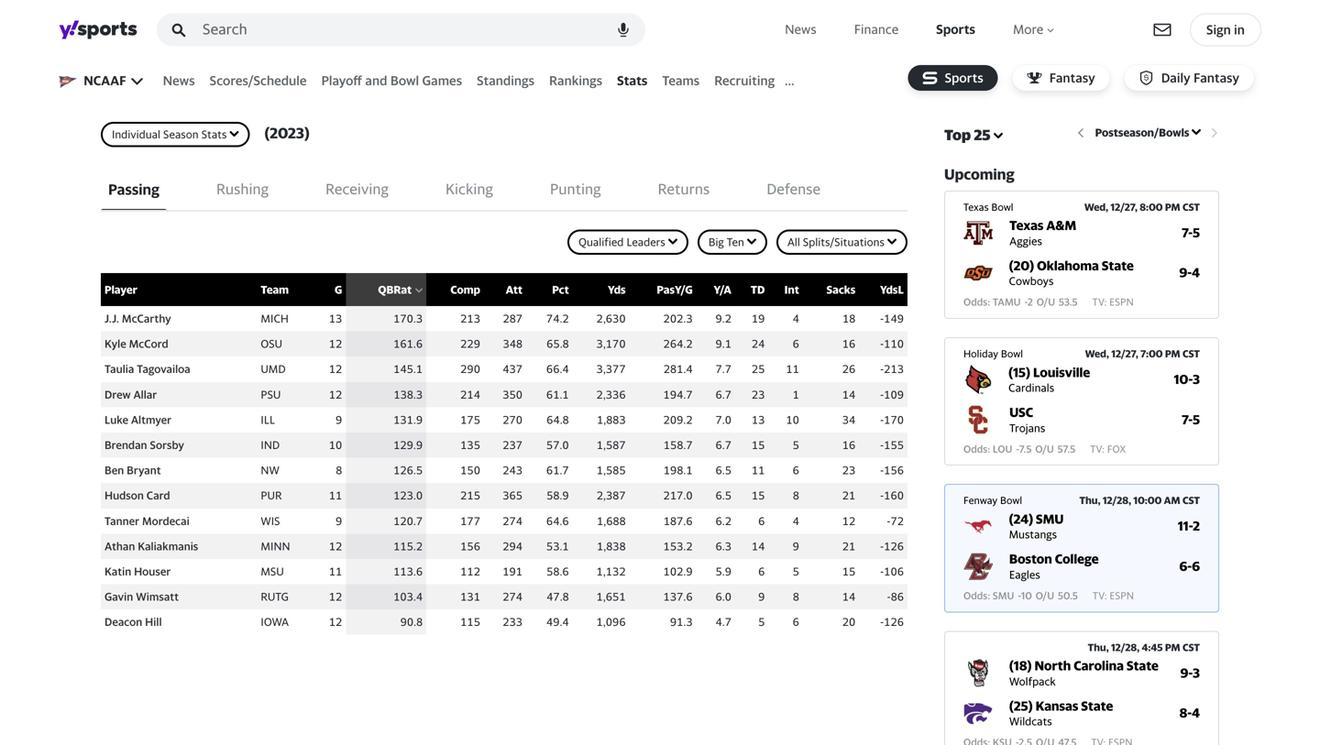Task type: locate. For each thing, give the bounding box(es) containing it.
16 for -155
[[842, 439, 856, 451]]

12/27, for (15) louisville
[[1111, 348, 1138, 360]]

0 vertical spatial 13
[[329, 312, 342, 325]]

ben bryant link
[[105, 464, 161, 477]]

10 down eagles
[[1021, 590, 1032, 602]]

6.5 up the 6.2
[[716, 489, 732, 502]]

6.2
[[716, 515, 732, 527]]

12 for 103.4
[[329, 590, 342, 603]]

1 vertical spatial 274
[[503, 590, 523, 603]]

state right "oklahoma"
[[1102, 258, 1134, 273]]

-72
[[887, 515, 904, 527]]

64.8
[[547, 413, 569, 426]]

0 horizontal spatial 23
[[752, 388, 765, 401]]

1 vertical spatial 16
[[842, 439, 856, 451]]

texas up aggies
[[1009, 218, 1044, 233]]

6.5 for 11
[[716, 464, 732, 477]]

1 tv: espn from the top
[[1092, 296, 1134, 308]]

stats right season
[[201, 128, 227, 141]]

2 6.7 from the top
[[716, 439, 732, 451]]

9- for 4
[[1179, 265, 1192, 280]]

237
[[503, 439, 523, 451]]

0 horizontal spatial 213
[[460, 312, 480, 325]]

bowl for (24)
[[1000, 495, 1022, 507]]

fantasy
[[1049, 70, 1095, 85], [1194, 70, 1240, 85]]

0 vertical spatial 14
[[842, 388, 856, 401]]

mccord
[[129, 337, 168, 350]]

tv:
[[1092, 296, 1107, 308], [1090, 443, 1105, 455], [1093, 590, 1107, 602]]

thu, up carolina
[[1088, 642, 1109, 653]]

0 vertical spatial 12/28,
[[1103, 495, 1131, 507]]

texas for a&m
[[1009, 218, 1044, 233]]

14 right '6.3'
[[752, 540, 765, 553]]

gavin wimsatt link
[[105, 590, 179, 603]]

2 pm from the top
[[1165, 348, 1181, 360]]

4 down int
[[793, 312, 799, 325]]

thu, for thu, 12/28, 4:45 pm cst
[[1088, 642, 1109, 653]]

161.6
[[393, 337, 423, 350]]

0 vertical spatial 6.7
[[716, 388, 732, 401]]

12 right iowa
[[329, 616, 342, 629]]

state inside (20) oklahoma state cowboys
[[1102, 258, 1134, 273]]

smu inside (24) smu mustangs
[[1036, 512, 1064, 527]]

- for 158.7
[[880, 439, 884, 451]]

14 down the '26'
[[842, 388, 856, 401]]

-106
[[880, 565, 904, 578]]

9- down wed, 12/27, 8:00 pm cst
[[1179, 265, 1192, 280]]

0 vertical spatial wed,
[[1084, 201, 1108, 213]]

5 right the 4.7
[[758, 616, 765, 629]]

4 down 9-3
[[1192, 706, 1200, 721]]

0 horizontal spatial 25
[[752, 363, 765, 376]]

281.4
[[664, 363, 693, 376]]

o/u left 53.5
[[1037, 296, 1055, 308]]

kansas
[[1036, 699, 1078, 714]]

0 vertical spatial 274
[[503, 515, 523, 527]]

odds left lou
[[964, 443, 988, 455]]

1 horizontal spatial 23
[[842, 464, 856, 477]]

12/28, for 4:45
[[1111, 642, 1140, 653]]

12 for 138.3
[[329, 388, 342, 401]]

in
[[1234, 22, 1245, 37]]

fantasy up previous week icon
[[1049, 70, 1095, 85]]

1 vertical spatial 15
[[752, 489, 765, 502]]

state inside (25) kansas state wildcats
[[1081, 699, 1113, 714]]

2 vertical spatial 8
[[793, 590, 799, 603]]

2 6.5 from the top
[[716, 489, 732, 502]]

- for 217.0
[[880, 489, 884, 502]]

bowl for texas
[[991, 201, 1014, 213]]

9-4
[[1179, 265, 1200, 280]]

1,838
[[597, 540, 626, 553]]

1 horizontal spatial 25
[[974, 126, 991, 143]]

-126
[[880, 540, 904, 553], [880, 616, 904, 629]]

12 for 161.6
[[329, 337, 342, 350]]

23
[[752, 388, 765, 401], [842, 464, 856, 477]]

college
[[1055, 552, 1099, 567]]

1 6.7 from the top
[[716, 388, 732, 401]]

5 right 5.9
[[793, 565, 799, 578]]

drew
[[105, 388, 131, 401]]

0 vertical spatial texas
[[964, 201, 989, 213]]

57.0
[[546, 439, 569, 451]]

bowl for (15)
[[1001, 348, 1023, 360]]

cst for 3
[[1183, 348, 1200, 360]]

4:45
[[1142, 642, 1163, 653]]

smu up mustangs
[[1036, 512, 1064, 527]]

espn right 50.5
[[1110, 590, 1134, 602]]

61.7
[[546, 464, 569, 477]]

2 odds from the top
[[964, 443, 988, 455]]

9 right the 6.0
[[758, 590, 765, 603]]

9- up the 8-
[[1180, 666, 1193, 681]]

smu
[[1036, 512, 1064, 527], [993, 590, 1014, 602]]

12/28,
[[1103, 495, 1131, 507], [1111, 642, 1140, 653]]

1 274 from the top
[[503, 515, 523, 527]]

wildcats
[[1009, 715, 1052, 728]]

- for 281.4
[[880, 363, 884, 376]]

1 horizontal spatial news link
[[781, 17, 820, 41]]

14
[[842, 388, 856, 401], [752, 540, 765, 553], [842, 590, 856, 603]]

2,336
[[596, 388, 626, 401]]

1 vertical spatial state
[[1127, 658, 1159, 673]]

14 for 1
[[842, 388, 856, 401]]

1 espn from the top
[[1109, 296, 1134, 308]]

None search field
[[157, 13, 645, 56]]

1 vertical spatial 14
[[752, 540, 765, 553]]

1 vertical spatial 6.7
[[716, 439, 732, 451]]

12 right rutg
[[329, 590, 342, 603]]

tagovailoa
[[137, 363, 190, 376]]

25 right top on the right top of page
[[974, 126, 991, 143]]

1 vertical spatial tv: espn
[[1093, 590, 1134, 602]]

18
[[843, 312, 856, 325]]

o/u
[[1037, 296, 1055, 308], [1035, 443, 1054, 455], [1036, 590, 1054, 602]]

texas
[[964, 201, 989, 213], [1009, 218, 1044, 233]]

1 vertical spatial 9-
[[1180, 666, 1193, 681]]

6 right 24
[[793, 337, 799, 350]]

4.7
[[716, 616, 732, 629]]

2 vertical spatial tv:
[[1093, 590, 1107, 602]]

0 horizontal spatial news
[[163, 73, 195, 88]]

8-4
[[1180, 706, 1200, 721]]

1,132
[[596, 565, 626, 578]]

2 16 from the top
[[842, 439, 856, 451]]

15 for 6.7
[[752, 439, 765, 451]]

bowl up (15)
[[1001, 348, 1023, 360]]

1 vertical spatial 12/28,
[[1111, 642, 1140, 653]]

- for 202.3
[[880, 312, 884, 325]]

0 horizontal spatial smu
[[993, 590, 1014, 602]]

12/28, left 4:45
[[1111, 642, 1140, 653]]

rankings link
[[549, 69, 602, 98]]

sports up top 25
[[945, 70, 983, 85]]

louisville
[[1033, 365, 1090, 380]]

209.2
[[663, 413, 693, 426]]

2 vertical spatial :
[[988, 590, 990, 602]]

1 vertical spatial 7-
[[1182, 412, 1193, 427]]

6 right 5.9
[[758, 565, 765, 578]]

1 horizontal spatial 10
[[786, 413, 799, 426]]

leaders
[[627, 236, 665, 248]]

0 horizontal spatial texas
[[964, 201, 989, 213]]

213 up 109
[[884, 363, 904, 376]]

1 : from the top
[[988, 296, 990, 308]]

odds for (20)
[[964, 296, 988, 308]]

2 7-5 from the top
[[1182, 412, 1200, 427]]

8
[[336, 464, 342, 477], [793, 489, 799, 502], [793, 590, 799, 603]]

1 vertical spatial 13
[[752, 413, 765, 426]]

1 horizontal spatial smu
[[1036, 512, 1064, 527]]

1 vertical spatial -126
[[880, 616, 904, 629]]

thu, down the tv: fox
[[1080, 495, 1101, 507]]

sports link up top on the right top of page
[[908, 65, 998, 91]]

1 vertical spatial odds
[[964, 443, 988, 455]]

10 right ind
[[329, 439, 342, 451]]

0 horizontal spatial news link
[[163, 69, 195, 98]]

156 up 160
[[884, 464, 904, 477]]

odds left the tamu
[[964, 296, 988, 308]]

3 up 8-4
[[1193, 666, 1200, 681]]

bowl right and
[[390, 73, 419, 88]]

cst right 8:00
[[1183, 201, 1200, 213]]

2 espn from the top
[[1110, 590, 1134, 602]]

12 right minn
[[329, 540, 342, 553]]

1 vertical spatial 8
[[793, 489, 799, 502]]

1 horizontal spatial 213
[[884, 363, 904, 376]]

2 vertical spatial 14
[[842, 590, 856, 603]]

mordecai
[[142, 515, 189, 527]]

0 vertical spatial news link
[[781, 17, 820, 41]]

news
[[785, 22, 817, 37], [163, 73, 195, 88]]

kyle mccord
[[105, 337, 168, 350]]

0 vertical spatial tv: espn
[[1092, 296, 1134, 308]]

tanner mordecai
[[105, 515, 189, 527]]

bowl down upcoming on the top right of page
[[991, 201, 1014, 213]]

7- up 9-4
[[1182, 225, 1193, 240]]

defense button
[[759, 166, 828, 210]]

odds for usc
[[964, 443, 988, 455]]

2 horizontal spatial 10
[[1021, 590, 1032, 602]]

126 for 20
[[884, 616, 904, 629]]

16
[[842, 337, 856, 350], [842, 439, 856, 451]]

1 16 from the top
[[842, 337, 856, 350]]

1 3 from the top
[[1193, 372, 1200, 387]]

all splits/situations
[[787, 236, 885, 248]]

15 left -106
[[842, 565, 856, 578]]

0 vertical spatial odds
[[964, 296, 988, 308]]

0 vertical spatial 9-
[[1179, 265, 1192, 280]]

0 vertical spatial tv:
[[1092, 296, 1107, 308]]

1 vertical spatial o/u
[[1035, 443, 1054, 455]]

tv: for trojans
[[1090, 443, 1105, 455]]

1 vertical spatial 126
[[884, 616, 904, 629]]

2 vertical spatial odds
[[964, 590, 988, 602]]

2 fantasy from the left
[[1194, 70, 1240, 85]]

next week image
[[1210, 128, 1219, 137]]

1 vertical spatial 23
[[842, 464, 856, 477]]

houser
[[134, 565, 171, 578]]

5
[[1193, 225, 1200, 240], [1193, 412, 1200, 427], [793, 439, 799, 451], [793, 565, 799, 578], [758, 616, 765, 629]]

news link up season
[[163, 69, 195, 98]]

daily
[[1161, 70, 1191, 85]]

1 horizontal spatial 13
[[752, 413, 765, 426]]

trojans
[[1009, 421, 1045, 434]]

tv: espn for oklahoma
[[1092, 296, 1134, 308]]

123.0
[[393, 489, 423, 502]]

1 vertical spatial stats
[[201, 128, 227, 141]]

2 up 6-6
[[1193, 519, 1200, 534]]

bowl up (24)
[[1000, 495, 1022, 507]]

6.7 up 7.0
[[716, 388, 732, 401]]

luke
[[105, 413, 128, 426]]

kicking
[[445, 180, 493, 197]]

news up season
[[163, 73, 195, 88]]

0 vertical spatial :
[[988, 296, 990, 308]]

9.1
[[716, 337, 732, 350]]

7-5 up 9-4
[[1182, 225, 1200, 240]]

espn for (20) oklahoma state
[[1109, 296, 1134, 308]]

287
[[503, 312, 523, 325]]

1 6.5 from the top
[[716, 464, 732, 477]]

kyle
[[105, 337, 126, 350]]

pm right 4:45
[[1165, 642, 1181, 653]]

individual
[[112, 128, 160, 141]]

215
[[460, 489, 480, 502]]

- for 137.6
[[887, 590, 891, 603]]

1 horizontal spatial fantasy
[[1194, 70, 1240, 85]]

big ten
[[709, 236, 744, 248]]

9- for 3
[[1180, 666, 1193, 681]]

2 7- from the top
[[1182, 412, 1193, 427]]

2
[[1028, 296, 1033, 308], [1193, 519, 1200, 534]]

5 up 9-4
[[1193, 225, 1200, 240]]

wed,
[[1084, 201, 1108, 213], [1085, 348, 1109, 360]]

sports left more
[[936, 22, 975, 37]]

-126 for 21
[[880, 540, 904, 553]]

texas inside texas a&m aggies
[[1009, 218, 1044, 233]]

6.7 down 7.0
[[716, 439, 732, 451]]

2 : from the top
[[988, 443, 990, 455]]

0 vertical spatial 126
[[884, 540, 904, 553]]

- for 194.7
[[880, 388, 884, 401]]

1 126 from the top
[[884, 540, 904, 553]]

tv: espn right 53.5
[[1092, 296, 1134, 308]]

15 right the 158.7
[[752, 439, 765, 451]]

0 vertical spatial 16
[[842, 337, 856, 350]]

274 down 365
[[503, 515, 523, 527]]

14 up 20
[[842, 590, 856, 603]]

0 vertical spatial 8
[[336, 464, 342, 477]]

0 vertical spatial 213
[[460, 312, 480, 325]]

0 vertical spatial pm
[[1165, 201, 1181, 213]]

espn right 53.5
[[1109, 296, 1134, 308]]

72
[[891, 515, 904, 527]]

smu down eagles
[[993, 590, 1014, 602]]

1 vertical spatial 3
[[1193, 666, 1200, 681]]

cst up "10-3"
[[1183, 348, 1200, 360]]

12/27,
[[1111, 201, 1138, 213], [1111, 348, 1138, 360]]

0 vertical spatial stats
[[617, 73, 648, 88]]

1 vertical spatial 2
[[1193, 519, 1200, 534]]

1 7-5 from the top
[[1182, 225, 1200, 240]]

0 vertical spatial smu
[[1036, 512, 1064, 527]]

0 vertical spatial state
[[1102, 258, 1134, 273]]

odds right 86
[[964, 590, 988, 602]]

1 pm from the top
[[1165, 201, 1181, 213]]

passing
[[108, 180, 159, 198]]

wed, 12/27, 7:00 pm cst
[[1085, 348, 1200, 360]]

1 7- from the top
[[1182, 225, 1193, 240]]

1 vertical spatial 25
[[752, 363, 765, 376]]

0 horizontal spatial stats
[[201, 128, 227, 141]]

state for (25) kansas state
[[1081, 699, 1113, 714]]

1 vertical spatial wed,
[[1085, 348, 1109, 360]]

0 vertical spatial 156
[[884, 464, 904, 477]]

126 for 21
[[884, 540, 904, 553]]

altmyer
[[131, 413, 171, 426]]

(24)
[[1009, 512, 1033, 527]]

23 left -156
[[842, 464, 856, 477]]

0 vertical spatial o/u
[[1037, 296, 1055, 308]]

1 vertical spatial texas
[[1009, 218, 1044, 233]]

12 right psu
[[329, 388, 342, 401]]

tv: for oklahoma
[[1092, 296, 1107, 308]]

3 odds from the top
[[964, 590, 988, 602]]

drew allar
[[105, 388, 157, 401]]

6.5 right 198.1 on the right bottom of page
[[716, 464, 732, 477]]

2 126 from the top
[[884, 616, 904, 629]]

1 horizontal spatial stats
[[617, 73, 648, 88]]

3 for 10-
[[1193, 372, 1200, 387]]

2 down 'cowboys' in the right of the page
[[1028, 296, 1033, 308]]

58.9
[[547, 489, 569, 502]]

0 vertical spatial espn
[[1109, 296, 1134, 308]]

taulia
[[105, 363, 134, 376]]

3 down wed, 12/27, 7:00 pm cst
[[1193, 372, 1200, 387]]

sign in link
[[1190, 13, 1262, 46]]

12/28, left 10:00
[[1103, 495, 1131, 507]]

13 right 7.0
[[752, 413, 765, 426]]

0 vertical spatial 25
[[974, 126, 991, 143]]

2 21 from the top
[[842, 540, 856, 553]]

individual season stats
[[112, 128, 227, 141]]

- for 209.2
[[880, 413, 884, 426]]

274 up 233
[[503, 590, 523, 603]]

15 for 6.5
[[752, 489, 765, 502]]

stats left teams
[[617, 73, 648, 88]]

7-5 down "10-3"
[[1182, 412, 1200, 427]]

-126 down '-86'
[[880, 616, 904, 629]]

1 horizontal spatial texas
[[1009, 218, 1044, 233]]

0 vertical spatial 12/27,
[[1111, 201, 1138, 213]]

1 vertical spatial 213
[[884, 363, 904, 376]]

tv: right 50.5
[[1093, 590, 1107, 602]]

16 for -110
[[842, 337, 856, 350]]

sports link left more
[[933, 17, 979, 41]]

0 horizontal spatial fantasy
[[1049, 70, 1095, 85]]

2 3 from the top
[[1193, 666, 1200, 681]]

punting
[[550, 180, 601, 197]]

state down thu, 12/28, 4:45 pm cst
[[1127, 658, 1159, 673]]

2 -126 from the top
[[880, 616, 904, 629]]

1 odds from the top
[[964, 296, 988, 308]]

tv: for college
[[1093, 590, 1107, 602]]

returns button
[[650, 166, 717, 210]]

16 down "34"
[[842, 439, 856, 451]]

rutg
[[261, 590, 289, 603]]

fantasy right daily on the right
[[1194, 70, 1240, 85]]

holiday
[[964, 348, 998, 360]]

1 vertical spatial pm
[[1165, 348, 1181, 360]]

1 21 from the top
[[842, 489, 856, 502]]

o/u for college
[[1036, 590, 1054, 602]]

156 up 112
[[460, 540, 480, 553]]

gavin
[[105, 590, 133, 603]]

126 up 106
[[884, 540, 904, 553]]

1 vertical spatial 7-5
[[1182, 412, 1200, 427]]

21 for -126
[[842, 540, 856, 553]]

pm right 7:00
[[1165, 348, 1181, 360]]

2 274 from the top
[[503, 590, 523, 603]]

receiving button
[[318, 166, 396, 210]]

wolfpack
[[1009, 675, 1056, 688]]

12/27, for texas a&m
[[1111, 201, 1138, 213]]

news link up … "dropdown button"
[[781, 17, 820, 41]]

0 vertical spatial 7-
[[1182, 225, 1193, 240]]

recruiting link
[[714, 69, 775, 98]]

12/27, left 7:00
[[1111, 348, 1138, 360]]

0 vertical spatial news
[[785, 22, 817, 37]]

1 vertical spatial smu
[[993, 590, 1014, 602]]

state down (18) north carolina state wolfpack
[[1081, 699, 1113, 714]]

2 vertical spatial 10
[[1021, 590, 1032, 602]]

0 vertical spatial 23
[[752, 388, 765, 401]]

2 vertical spatial o/u
[[1036, 590, 1054, 602]]

: for boston college
[[988, 590, 990, 602]]

(18) north carolina state wolfpack
[[1009, 658, 1159, 688]]

12/27, left 8:00
[[1111, 201, 1138, 213]]

14 for 8
[[842, 590, 856, 603]]

1 vertical spatial 21
[[842, 540, 856, 553]]

10 down 1
[[786, 413, 799, 426]]

thu, 12/28, 10:00 am cst
[[1080, 495, 1200, 507]]

0 horizontal spatial 2
[[1028, 296, 1033, 308]]

news up … "dropdown button"
[[785, 22, 817, 37]]

0 horizontal spatial 156
[[460, 540, 480, 553]]

3 : from the top
[[988, 590, 990, 602]]

1 -126 from the top
[[880, 540, 904, 553]]

16 up the '26'
[[842, 337, 856, 350]]

j.j. mccarthy
[[105, 312, 171, 325]]

25 down 24
[[752, 363, 765, 376]]

tv: left fox
[[1090, 443, 1105, 455]]

213 up 229
[[460, 312, 480, 325]]

tv: espn right 50.5
[[1093, 590, 1134, 602]]

0 vertical spatial 15
[[752, 439, 765, 451]]

1 vertical spatial thu,
[[1088, 642, 1109, 653]]

2 tv: espn from the top
[[1093, 590, 1134, 602]]

wed, for louisville
[[1085, 348, 1109, 360]]

cst
[[1183, 201, 1200, 213], [1183, 348, 1200, 360], [1183, 495, 1200, 507], [1183, 642, 1200, 653]]



Task type: describe. For each thing, give the bounding box(es) containing it.
6 left 20
[[793, 616, 799, 629]]

1 vertical spatial news link
[[163, 69, 195, 98]]

274 for 177
[[503, 515, 523, 527]]

rushing button
[[209, 166, 276, 210]]

9 right '6.3'
[[793, 540, 799, 553]]

9 right wis
[[336, 515, 342, 527]]

9 left 131.9
[[336, 413, 342, 426]]

comp
[[450, 283, 480, 296]]

returns
[[658, 180, 710, 197]]

0 vertical spatial sports
[[936, 22, 975, 37]]

191
[[503, 565, 523, 578]]

odds for boston
[[964, 590, 988, 602]]

hill
[[145, 616, 162, 629]]

ind
[[261, 439, 280, 451]]

umd
[[261, 363, 286, 376]]

138.3
[[394, 388, 423, 401]]

8 for 58.9
[[793, 489, 799, 502]]

365
[[503, 489, 523, 502]]

taulia tagovailoa
[[105, 363, 190, 376]]

ncaaf link
[[59, 69, 126, 98]]

hudson
[[105, 489, 144, 502]]

6.5 for 15
[[716, 489, 732, 502]]

1 vertical spatial sports
[[945, 70, 983, 85]]

playoff and bowl games
[[321, 73, 462, 88]]

katin houser
[[105, 565, 171, 578]]

o/u for trojans
[[1035, 443, 1054, 455]]

12 for 145.1
[[329, 363, 342, 376]]

ben bryant
[[105, 464, 161, 477]]

7.7
[[716, 363, 732, 376]]

ncaaf
[[84, 73, 126, 88]]

7-5 for trojans
[[1182, 412, 1200, 427]]

214
[[460, 388, 480, 401]]

11 up 1
[[786, 363, 799, 376]]

217.0
[[663, 489, 693, 502]]

11 right 198.1 on the right bottom of page
[[752, 464, 765, 477]]

11-
[[1178, 519, 1193, 534]]

187.6
[[664, 515, 693, 527]]

standings link
[[477, 69, 535, 98]]

tamu
[[993, 296, 1021, 308]]

previous week image
[[1077, 128, 1086, 137]]

109
[[884, 388, 904, 401]]

12 left -72
[[842, 515, 856, 527]]

8:00
[[1140, 201, 1163, 213]]

149
[[884, 312, 904, 325]]

all
[[787, 236, 800, 248]]

5.9
[[716, 565, 732, 578]]

athan kaliakmanis
[[105, 540, 198, 553]]

6-
[[1179, 559, 1192, 574]]

4 right the 6.2
[[793, 515, 799, 527]]

thu, for thu, 12/28, 10:00 am cst
[[1080, 495, 1101, 507]]

hudson card link
[[105, 489, 170, 502]]

big
[[709, 236, 724, 248]]

usc trojans
[[1009, 405, 1045, 434]]

: for (20) oklahoma state
[[988, 296, 990, 308]]

1
[[793, 388, 799, 401]]

(20) oklahoma state cowboys
[[1009, 258, 1134, 287]]

137.6
[[663, 590, 693, 603]]

4 down wed, 12/27, 8:00 pm cst
[[1192, 265, 1200, 280]]

1 horizontal spatial 2
[[1193, 519, 1200, 534]]

8 for 47.8
[[793, 590, 799, 603]]

0 horizontal spatial 13
[[329, 312, 342, 325]]

6.7 for 15
[[716, 439, 732, 451]]

12 for 115.2
[[329, 540, 342, 553]]

131
[[460, 590, 480, 603]]

1 horizontal spatial 156
[[884, 464, 904, 477]]

mccarthy
[[122, 312, 171, 325]]

12 for 90.8
[[329, 616, 342, 629]]

bryant
[[127, 464, 161, 477]]

11 right pur
[[329, 489, 342, 502]]

(18)
[[1009, 658, 1032, 673]]

cst for 5
[[1183, 201, 1200, 213]]

- for 91.3
[[880, 616, 884, 629]]

lou
[[993, 443, 1013, 455]]

state for (20) oklahoma state
[[1102, 258, 1134, 273]]

6 down 11-2
[[1192, 559, 1200, 574]]

-126 for 20
[[880, 616, 904, 629]]

sign in toolbar
[[1125, 13, 1262, 46]]

1 vertical spatial 156
[[460, 540, 480, 553]]

- for 264.2
[[880, 337, 884, 350]]

finance link
[[851, 17, 902, 41]]

north
[[1035, 658, 1071, 673]]

0 vertical spatial 10
[[786, 413, 799, 426]]

passing button
[[101, 166, 167, 210]]

holiday bowl
[[964, 348, 1023, 360]]

cst up 9-3
[[1183, 642, 1200, 653]]

274 for 131
[[503, 590, 523, 603]]

wed, for a&m
[[1084, 201, 1108, 213]]

and
[[365, 73, 387, 88]]

11 right the 'msu'
[[329, 565, 342, 578]]

-109
[[880, 388, 904, 401]]

264.2
[[663, 337, 693, 350]]

6 down 1
[[793, 464, 799, 477]]

3 for 9-
[[1193, 666, 1200, 681]]

1 vertical spatial news
[[163, 73, 195, 88]]

- for 187.6
[[887, 515, 891, 527]]

-86
[[887, 590, 904, 603]]

team
[[261, 283, 289, 296]]

: for usc
[[988, 443, 990, 455]]

2,387
[[597, 489, 626, 502]]

106
[[884, 565, 904, 578]]

tanner mordecai link
[[105, 515, 189, 527]]

espn for boston college
[[1110, 590, 1134, 602]]

1 fantasy from the left
[[1049, 70, 1095, 85]]

- for 153.2
[[880, 540, 884, 553]]

6 right the 6.2
[[758, 515, 765, 527]]

qualified leaders
[[579, 236, 665, 248]]

g
[[335, 283, 342, 296]]

50.5
[[1058, 590, 1078, 602]]

12/28, for 10:00
[[1103, 495, 1131, 507]]

3 pm from the top
[[1165, 642, 1181, 653]]

19
[[752, 312, 765, 325]]

pm for 7-
[[1165, 201, 1181, 213]]

check your mail image
[[1153, 23, 1172, 36]]

5 down 1
[[793, 439, 799, 451]]

athan kaliakmanis link
[[105, 540, 198, 553]]

0 vertical spatial 2
[[1028, 296, 1033, 308]]

1 horizontal spatial news
[[785, 22, 817, 37]]

153.2
[[663, 540, 693, 553]]

punting button
[[543, 166, 608, 210]]

wis
[[261, 515, 280, 527]]

1,096
[[596, 616, 626, 629]]

20
[[842, 616, 856, 629]]

6.3
[[716, 540, 732, 553]]

1 vertical spatial sports link
[[908, 65, 998, 91]]

7- for trojans
[[1182, 412, 1193, 427]]

7-5 for a&m
[[1182, 225, 1200, 240]]

aggies
[[1009, 235, 1042, 247]]

tv: fox
[[1090, 443, 1126, 455]]

2 vertical spatial 15
[[842, 565, 856, 578]]

229
[[460, 337, 480, 350]]

state inside (18) north carolina state wolfpack
[[1127, 658, 1159, 673]]

o/u for oklahoma
[[1037, 296, 1055, 308]]

0 vertical spatial sports link
[[933, 17, 979, 41]]

Search query text field
[[157, 13, 645, 46]]

texas for bowl
[[964, 201, 989, 213]]

145.1
[[393, 363, 423, 376]]

rushing
[[216, 180, 269, 197]]

5 down "10-3"
[[1193, 412, 1200, 427]]

cst for 2
[[1183, 495, 1200, 507]]

wimsatt
[[136, 590, 179, 603]]

120.7
[[393, 515, 423, 527]]

26
[[842, 363, 856, 376]]

fantasy inside 'link'
[[1194, 70, 1240, 85]]

7- for a&m
[[1182, 225, 1193, 240]]

194.7
[[663, 388, 693, 401]]

fantasy link
[[1013, 65, 1110, 91]]

stats link
[[617, 69, 648, 98]]

- for 102.9
[[880, 565, 884, 578]]

3,377
[[596, 363, 626, 376]]

131.9
[[393, 413, 423, 426]]

(24) smu mustangs
[[1009, 512, 1064, 541]]

pm for 10-
[[1165, 348, 1181, 360]]

tv: espn for college
[[1093, 590, 1134, 602]]

minn
[[261, 540, 290, 553]]

21 for -160
[[842, 489, 856, 502]]

103.4
[[393, 590, 423, 603]]

usc
[[1009, 405, 1033, 420]]

td
[[751, 283, 765, 296]]

177
[[460, 515, 480, 527]]

6.7 for 23
[[716, 388, 732, 401]]

348
[[503, 337, 523, 350]]

0 horizontal spatial 10
[[329, 439, 342, 451]]

(2023)
[[264, 124, 310, 142]]

eagles
[[1009, 568, 1040, 581]]

- for 198.1
[[880, 464, 884, 477]]

11-2
[[1178, 519, 1200, 534]]



Task type: vqa. For each thing, say whether or not it's contained in the screenshot.


